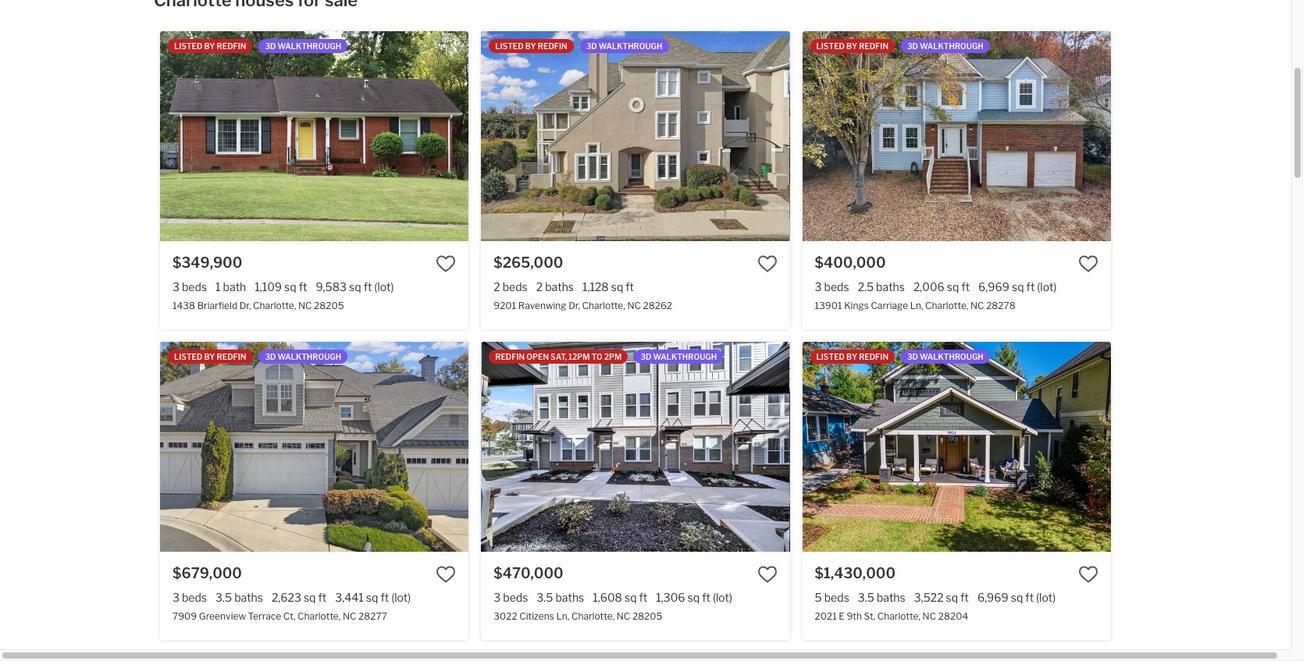 Task type: describe. For each thing, give the bounding box(es) containing it.
sq right '2,623'
[[304, 591, 316, 604]]

2 photo of 7909 greenview terrace ct, charlotte, nc 28277 image from the left
[[469, 342, 778, 552]]

sq right '9,583'
[[349, 280, 361, 294]]

3d walkthrough for $265,000
[[586, 41, 663, 51]]

walkthrough for $1,430,000
[[920, 352, 984, 362]]

7909
[[173, 611, 197, 623]]

9,583
[[316, 280, 347, 294]]

charlotte, down the 2,623 sq ft on the left of page
[[298, 611, 341, 623]]

kings
[[845, 300, 869, 312]]

walkthrough for $470,000
[[653, 352, 717, 362]]

13901 kings carriage ln, charlotte, nc 28278
[[815, 300, 1016, 312]]

2021
[[815, 611, 837, 623]]

3 for $349,900
[[173, 280, 180, 294]]

baths for $265,000
[[545, 280, 574, 294]]

13901
[[815, 300, 843, 312]]

3d walkthrough for $679,000
[[265, 352, 342, 362]]

sq up 28277
[[366, 591, 378, 604]]

28205 for $470,000
[[633, 611, 663, 623]]

9201 ravenwing dr, charlotte, nc 28262
[[494, 300, 673, 312]]

listed for $349,900
[[174, 41, 203, 51]]

beds for $400,000
[[825, 280, 850, 294]]

by for $265,000
[[526, 41, 537, 51]]

3.5 for $470,000
[[537, 591, 553, 604]]

2 beds
[[494, 280, 528, 294]]

favorite button image for $400,000
[[1079, 254, 1099, 274]]

9201
[[494, 300, 517, 312]]

7909 greenview terrace ct, charlotte, nc 28277
[[173, 611, 387, 623]]

sq right 1,109
[[284, 280, 297, 294]]

3 beds for $679,000
[[173, 591, 207, 604]]

2 for 2 beds
[[494, 280, 501, 294]]

3.5 baths for $679,000
[[216, 591, 263, 604]]

2,623
[[272, 591, 301, 604]]

1 photo of 2021 e 9th st, charlotte, nc 28204 image from the left
[[803, 342, 1112, 552]]

1 photo of 1438 briarfield dr, charlotte, nc 28205 image from the left
[[160, 31, 469, 241]]

1,608 sq ft
[[593, 591, 648, 604]]

3,441 sq ft (lot)
[[335, 591, 411, 604]]

1
[[216, 280, 221, 294]]

$1,430,000
[[815, 565, 896, 582]]

1 horizontal spatial ln,
[[911, 300, 924, 312]]

favorite button image for $265,000
[[757, 254, 778, 274]]

1 photo of 3022 citizens ln, charlotte, nc 28205 image from the left
[[481, 342, 790, 552]]

3d for $679,000
[[265, 352, 276, 362]]

(lot) for $679,000
[[392, 591, 411, 604]]

3d for $265,000
[[586, 41, 597, 51]]

3.5 baths for $470,000
[[537, 591, 585, 604]]

1438 briarfield dr, charlotte, nc 28205
[[173, 300, 344, 312]]

(lot) for $1,430,000
[[1037, 591, 1056, 604]]

1,109 sq ft
[[255, 280, 307, 294]]

6,969 for $1,430,000
[[978, 591, 1009, 604]]

baths for $470,000
[[556, 591, 585, 604]]

nc down the 3,522
[[923, 611, 937, 623]]

2 photo of 2021 e 9th st, charlotte, nc 28204 image from the left
[[1111, 342, 1304, 552]]

favorite button checkbox
[[436, 565, 456, 585]]

2 photo of 1438 briarfield dr, charlotte, nc 28205 image from the left
[[469, 31, 778, 241]]

listed for $1,430,000
[[817, 352, 845, 362]]

walkthrough for $265,000
[[599, 41, 663, 51]]

by for $1,430,000
[[847, 352, 858, 362]]

favorite button checkbox for $1,430,000
[[1079, 565, 1099, 585]]

1,306 sq ft (lot)
[[656, 591, 733, 604]]

3d for $470,000
[[641, 352, 652, 362]]

baths for $1,430,000
[[877, 591, 906, 604]]

greenview
[[199, 611, 246, 623]]

5
[[815, 591, 822, 604]]

baths for $679,000
[[234, 591, 263, 604]]

by for $349,900
[[204, 41, 215, 51]]

12pm
[[569, 352, 590, 362]]

st,
[[865, 611, 876, 623]]

9th
[[847, 611, 863, 623]]

nc down 3,441
[[343, 611, 357, 623]]

(lot) for $400,000
[[1038, 280, 1057, 294]]

$265,000
[[494, 254, 564, 271]]

(lot) for $470,000
[[713, 591, 733, 604]]

sq right 1,306
[[688, 591, 700, 604]]

favorite button checkbox for $265,000
[[757, 254, 778, 274]]

ravenwing
[[519, 300, 567, 312]]

walkthrough for $400,000
[[920, 41, 984, 51]]

3d walkthrough for $1,430,000
[[908, 352, 984, 362]]

redfin for $349,900
[[217, 41, 246, 51]]

0 horizontal spatial ln,
[[557, 611, 570, 623]]

2.5 baths
[[858, 280, 905, 294]]

redfin for $400,000
[[859, 41, 889, 51]]

$679,000
[[173, 565, 242, 582]]

3.5 for $1,430,000
[[858, 591, 875, 604]]

charlotte, down 2,006 sq ft
[[926, 300, 969, 312]]

3,441
[[335, 591, 364, 604]]

ct,
[[283, 611, 296, 623]]

1,128 sq ft
[[583, 280, 634, 294]]

nc down 1,109 sq ft
[[298, 300, 312, 312]]

3,522
[[915, 591, 944, 604]]

2 photo of 3022 citizens ln, charlotte, nc 28205 image from the left
[[790, 342, 1099, 552]]

listed by redfin for $679,000
[[174, 352, 246, 362]]

carriage
[[871, 300, 909, 312]]

charlotte, right st,
[[878, 611, 921, 623]]



Task type: locate. For each thing, give the bounding box(es) containing it.
3.5 up st,
[[858, 591, 875, 604]]

nc left 28262
[[628, 300, 641, 312]]

3 beds for $349,900
[[173, 280, 207, 294]]

1,128
[[583, 280, 609, 294]]

photo of 9201 ravenwing dr, charlotte, nc 28262 image
[[481, 31, 790, 241], [790, 31, 1099, 241]]

charlotte,
[[253, 300, 296, 312], [582, 300, 626, 312], [926, 300, 969, 312], [298, 611, 341, 623], [572, 611, 615, 623], [878, 611, 921, 623]]

2,006 sq ft
[[914, 280, 970, 294]]

2.5
[[858, 280, 874, 294]]

1,306
[[656, 591, 686, 604]]

6,969 sq ft (lot) up 28278
[[979, 280, 1057, 294]]

2 horizontal spatial 3.5 baths
[[858, 591, 906, 604]]

3.5 baths for $1,430,000
[[858, 591, 906, 604]]

$400,000
[[815, 254, 886, 271]]

3 beds up 7909
[[173, 591, 207, 604]]

baths up ravenwing
[[545, 280, 574, 294]]

28205 down '9,583'
[[314, 300, 344, 312]]

beds right 5
[[825, 591, 850, 604]]

favorite button image
[[436, 565, 456, 585]]

beds up 1438 at the left top
[[182, 280, 207, 294]]

6,969
[[979, 280, 1010, 294], [978, 591, 1009, 604]]

1 horizontal spatial 2
[[537, 280, 543, 294]]

nc
[[298, 300, 312, 312], [628, 300, 641, 312], [971, 300, 985, 312], [343, 611, 357, 623], [617, 611, 631, 623], [923, 611, 937, 623]]

6,969 sq ft (lot) for $1,430,000
[[978, 591, 1056, 604]]

baths up '2021 e 9th st, charlotte, nc 28204'
[[877, 591, 906, 604]]

beds for $1,430,000
[[825, 591, 850, 604]]

redfin for $1,430,000
[[859, 352, 889, 362]]

(lot)
[[374, 280, 394, 294], [1038, 280, 1057, 294], [392, 591, 411, 604], [713, 591, 733, 604], [1037, 591, 1056, 604]]

2,623 sq ft
[[272, 591, 327, 604]]

walkthrough
[[278, 41, 342, 51], [599, 41, 663, 51], [920, 41, 984, 51], [278, 352, 342, 362], [653, 352, 717, 362], [920, 352, 984, 362]]

6,969 for $400,000
[[979, 280, 1010, 294]]

favorite button image for $470,000
[[757, 565, 778, 585]]

28205 for $349,900
[[314, 300, 344, 312]]

1 vertical spatial 6,969
[[978, 591, 1009, 604]]

3 for $470,000
[[494, 591, 501, 604]]

3d walkthrough for $400,000
[[908, 41, 984, 51]]

1 dr, from the left
[[240, 300, 251, 312]]

terrace
[[248, 611, 281, 623]]

favorite button checkbox for $400,000
[[1079, 254, 1099, 274]]

beds for $349,900
[[182, 280, 207, 294]]

baths for $400,000
[[877, 280, 905, 294]]

3.5
[[216, 591, 232, 604], [537, 591, 553, 604], [858, 591, 875, 604]]

3022 citizens ln, charlotte, nc 28205
[[494, 611, 663, 623]]

listed by redfin for $349,900
[[174, 41, 246, 51]]

by for $400,000
[[847, 41, 858, 51]]

beds for $679,000
[[182, 591, 207, 604]]

1,109
[[255, 280, 282, 294]]

listed
[[174, 41, 203, 51], [496, 41, 524, 51], [817, 41, 845, 51], [174, 352, 203, 362], [817, 352, 845, 362]]

photo of 1438 briarfield dr, charlotte, nc 28205 image
[[160, 31, 469, 241], [469, 31, 778, 241]]

briarfield
[[197, 300, 238, 312]]

1 vertical spatial 28205
[[633, 611, 663, 623]]

3 up 1438 at the left top
[[173, 280, 180, 294]]

listed by redfin
[[174, 41, 246, 51], [496, 41, 568, 51], [817, 41, 889, 51], [174, 352, 246, 362], [817, 352, 889, 362]]

photo of 3022 citizens ln, charlotte, nc 28205 image
[[481, 342, 790, 552], [790, 342, 1099, 552]]

walkthrough for $349,900
[[278, 41, 342, 51]]

redfin
[[217, 41, 246, 51], [538, 41, 568, 51], [859, 41, 889, 51], [217, 352, 246, 362], [496, 352, 525, 362], [859, 352, 889, 362]]

2,006
[[914, 280, 945, 294]]

ln, right "citizens"
[[557, 611, 570, 623]]

3 beds up 1438 at the left top
[[173, 280, 207, 294]]

redfin open sat, 12pm to 2pm
[[496, 352, 622, 362]]

2pm
[[604, 352, 622, 362]]

3 beds for $470,000
[[494, 591, 528, 604]]

favorite button checkbox for $349,900
[[436, 254, 456, 274]]

6,969 sq ft (lot)
[[979, 280, 1057, 294], [978, 591, 1056, 604]]

28205 down 1,306
[[633, 611, 663, 623]]

favorite button checkbox
[[436, 254, 456, 274], [757, 254, 778, 274], [1079, 254, 1099, 274], [757, 565, 778, 585], [1079, 565, 1099, 585]]

3 up 3022
[[494, 591, 501, 604]]

1 vertical spatial ln,
[[557, 611, 570, 623]]

1 horizontal spatial dr,
[[569, 300, 580, 312]]

2 photo of 9201 ravenwing dr, charlotte, nc 28262 image from the left
[[790, 31, 1099, 241]]

by for $679,000
[[204, 352, 215, 362]]

1 photo of 7909 greenview terrace ct, charlotte, nc 28277 image from the left
[[160, 342, 469, 552]]

5 beds
[[815, 591, 850, 604]]

1 horizontal spatial 3.5 baths
[[537, 591, 585, 604]]

28262
[[643, 300, 673, 312]]

beds up 3022
[[503, 591, 528, 604]]

28278
[[987, 300, 1016, 312]]

$349,900
[[173, 254, 242, 271]]

e
[[839, 611, 845, 623]]

dr, down the bath
[[240, 300, 251, 312]]

listed by redfin for $265,000
[[496, 41, 568, 51]]

sq
[[284, 280, 297, 294], [349, 280, 361, 294], [611, 280, 624, 294], [947, 280, 960, 294], [1012, 280, 1025, 294], [304, 591, 316, 604], [366, 591, 378, 604], [625, 591, 637, 604], [688, 591, 700, 604], [947, 591, 959, 604], [1012, 591, 1024, 604]]

sq up 28204
[[947, 591, 959, 604]]

favorite button image
[[436, 254, 456, 274], [757, 254, 778, 274], [1079, 254, 1099, 274], [757, 565, 778, 585], [1079, 565, 1099, 585]]

3.5 up "citizens"
[[537, 591, 553, 604]]

3.5 baths up greenview at left bottom
[[216, 591, 263, 604]]

1 vertical spatial 6,969 sq ft (lot)
[[978, 591, 1056, 604]]

sq right 2,006
[[947, 280, 960, 294]]

3d for $349,900
[[265, 41, 276, 51]]

ln, down 2,006
[[911, 300, 924, 312]]

sq up 28278
[[1012, 280, 1025, 294]]

3 beds up 3022
[[494, 591, 528, 604]]

1438
[[173, 300, 195, 312]]

listed by redfin for $1,430,000
[[817, 352, 889, 362]]

2 up ravenwing
[[537, 280, 543, 294]]

3.5 baths up '2021 e 9th st, charlotte, nc 28204'
[[858, 591, 906, 604]]

3
[[173, 280, 180, 294], [815, 280, 822, 294], [173, 591, 180, 604], [494, 591, 501, 604]]

by
[[204, 41, 215, 51], [526, 41, 537, 51], [847, 41, 858, 51], [204, 352, 215, 362], [847, 352, 858, 362]]

favorite button image for $1,430,000
[[1079, 565, 1099, 585]]

1 3.5 baths from the left
[[216, 591, 263, 604]]

sq right 3,522 sq ft
[[1012, 591, 1024, 604]]

2 3.5 from the left
[[537, 591, 553, 604]]

0 vertical spatial 28205
[[314, 300, 344, 312]]

28277
[[359, 611, 387, 623]]

0 horizontal spatial 28205
[[314, 300, 344, 312]]

2 3.5 baths from the left
[[537, 591, 585, 604]]

favorite button image for $349,900
[[436, 254, 456, 274]]

walkthrough for $679,000
[[278, 352, 342, 362]]

2 up 9201
[[494, 280, 501, 294]]

to
[[592, 352, 603, 362]]

0 vertical spatial ln,
[[911, 300, 924, 312]]

3d for $400,000
[[908, 41, 919, 51]]

baths
[[545, 280, 574, 294], [877, 280, 905, 294], [234, 591, 263, 604], [556, 591, 585, 604], [877, 591, 906, 604]]

sq right 1,608
[[625, 591, 637, 604]]

charlotte, down 1,608
[[572, 611, 615, 623]]

3 beds
[[173, 280, 207, 294], [815, 280, 850, 294], [173, 591, 207, 604], [494, 591, 528, 604]]

3 for $400,000
[[815, 280, 822, 294]]

1 2 from the left
[[494, 280, 501, 294]]

1 horizontal spatial 3.5
[[537, 591, 553, 604]]

nc left 28278
[[971, 300, 985, 312]]

beds
[[182, 280, 207, 294], [503, 280, 528, 294], [825, 280, 850, 294], [182, 591, 207, 604], [503, 591, 528, 604], [825, 591, 850, 604]]

1 photo of 9201 ravenwing dr, charlotte, nc 28262 image from the left
[[481, 31, 790, 241]]

6,969 sq ft (lot) right 3,522 sq ft
[[978, 591, 1056, 604]]

nc down 1,608 sq ft
[[617, 611, 631, 623]]

ft
[[299, 280, 307, 294], [364, 280, 372, 294], [626, 280, 634, 294], [962, 280, 970, 294], [1027, 280, 1035, 294], [318, 591, 327, 604], [381, 591, 389, 604], [639, 591, 648, 604], [702, 591, 711, 604], [961, 591, 969, 604], [1026, 591, 1034, 604]]

3d walkthrough
[[265, 41, 342, 51], [586, 41, 663, 51], [908, 41, 984, 51], [265, 352, 342, 362], [641, 352, 717, 362], [908, 352, 984, 362]]

3.5 baths up 3022 citizens ln, charlotte, nc 28205
[[537, 591, 585, 604]]

ln,
[[911, 300, 924, 312], [557, 611, 570, 623]]

3 3.5 baths from the left
[[858, 591, 906, 604]]

3.5 up greenview at left bottom
[[216, 591, 232, 604]]

0 horizontal spatial 2
[[494, 280, 501, 294]]

9,583 sq ft (lot)
[[316, 280, 394, 294]]

1 photo of 13901 kings carriage ln, charlotte, nc 28278 image from the left
[[803, 31, 1112, 241]]

baths up 3022 citizens ln, charlotte, nc 28205
[[556, 591, 585, 604]]

3 up 13901
[[815, 280, 822, 294]]

3 beds for $400,000
[[815, 280, 850, 294]]

sq right 1,128
[[611, 280, 624, 294]]

3 up 7909
[[173, 591, 180, 604]]

3d for $1,430,000
[[908, 352, 919, 362]]

3.5 baths
[[216, 591, 263, 604], [537, 591, 585, 604], [858, 591, 906, 604]]

2 photo of 13901 kings carriage ln, charlotte, nc 28278 image from the left
[[1111, 31, 1304, 241]]

redfin for $679,000
[[217, 352, 246, 362]]

listed for $679,000
[[174, 352, 203, 362]]

2
[[494, 280, 501, 294], [537, 280, 543, 294]]

charlotte, down 1,128 sq ft
[[582, 300, 626, 312]]

1,608
[[593, 591, 623, 604]]

6,969 right 3,522 sq ft
[[978, 591, 1009, 604]]

baths up terrace
[[234, 591, 263, 604]]

bath
[[223, 280, 246, 294]]

6,969 sq ft (lot) for $400,000
[[979, 280, 1057, 294]]

1 horizontal spatial 28205
[[633, 611, 663, 623]]

2 horizontal spatial 3.5
[[858, 591, 875, 604]]

$470,000
[[494, 565, 564, 582]]

0 horizontal spatial 3.5
[[216, 591, 232, 604]]

3d walkthrough for $349,900
[[265, 41, 342, 51]]

photo of 2021 e 9th st, charlotte, nc 28204 image
[[803, 342, 1112, 552], [1111, 342, 1304, 552]]

photo of 13901 kings carriage ln, charlotte, nc 28278 image
[[803, 31, 1112, 241], [1111, 31, 1304, 241]]

sat,
[[551, 352, 567, 362]]

beds up 13901
[[825, 280, 850, 294]]

dr,
[[240, 300, 251, 312], [569, 300, 580, 312]]

3022
[[494, 611, 518, 623]]

0 vertical spatial 6,969 sq ft (lot)
[[979, 280, 1057, 294]]

beds for $265,000
[[503, 280, 528, 294]]

photo of 7909 greenview terrace ct, charlotte, nc 28277 image
[[160, 342, 469, 552], [469, 342, 778, 552]]

listed for $400,000
[[817, 41, 845, 51]]

beds up 7909
[[182, 591, 207, 604]]

1 bath
[[216, 280, 246, 294]]

3,522 sq ft
[[915, 591, 969, 604]]

3 3.5 from the left
[[858, 591, 875, 604]]

28204
[[939, 611, 969, 623]]

listed by redfin for $400,000
[[817, 41, 889, 51]]

2 for 2 baths
[[537, 280, 543, 294]]

3d walkthrough for $470,000
[[641, 352, 717, 362]]

28205
[[314, 300, 344, 312], [633, 611, 663, 623]]

citizens
[[520, 611, 555, 623]]

2 dr, from the left
[[569, 300, 580, 312]]

3.5 for $679,000
[[216, 591, 232, 604]]

0 vertical spatial 6,969
[[979, 280, 1010, 294]]

dr, down 2 baths
[[569, 300, 580, 312]]

2 baths
[[537, 280, 574, 294]]

beds up 9201
[[503, 280, 528, 294]]

charlotte, down 1,109
[[253, 300, 296, 312]]

3 beds up 13901
[[815, 280, 850, 294]]

dr, for $349,900
[[240, 300, 251, 312]]

beds for $470,000
[[503, 591, 528, 604]]

0 horizontal spatial dr,
[[240, 300, 251, 312]]

3d
[[265, 41, 276, 51], [586, 41, 597, 51], [908, 41, 919, 51], [265, 352, 276, 362], [641, 352, 652, 362], [908, 352, 919, 362]]

6,969 up 28278
[[979, 280, 1010, 294]]

listed for $265,000
[[496, 41, 524, 51]]

open
[[527, 352, 549, 362]]

2021 e 9th st, charlotte, nc 28204
[[815, 611, 969, 623]]

3 for $679,000
[[173, 591, 180, 604]]

2 2 from the left
[[537, 280, 543, 294]]

0 horizontal spatial 3.5 baths
[[216, 591, 263, 604]]

favorite button checkbox for $470,000
[[757, 565, 778, 585]]

dr, for $265,000
[[569, 300, 580, 312]]

(lot) for $349,900
[[374, 280, 394, 294]]

1 3.5 from the left
[[216, 591, 232, 604]]

baths up carriage
[[877, 280, 905, 294]]

redfin for $265,000
[[538, 41, 568, 51]]



Task type: vqa. For each thing, say whether or not it's contained in the screenshot.


